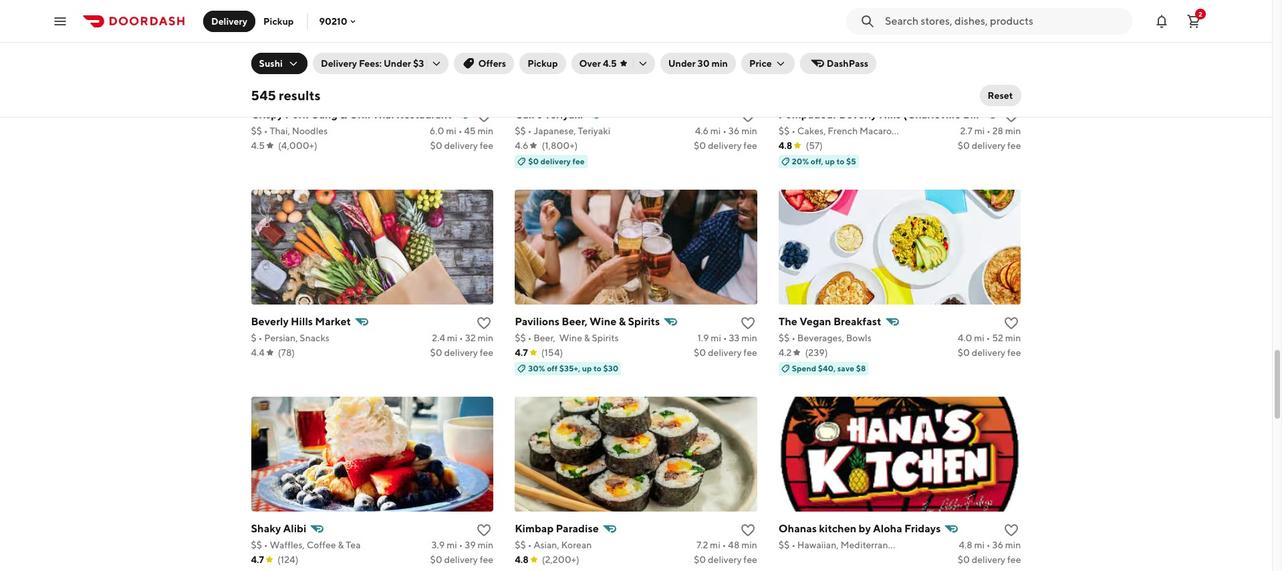 Task type: locate. For each thing, give the bounding box(es) containing it.
52
[[992, 333, 1004, 343]]

click to add this store to your saved list image up the 3.9 mi • 39 min on the bottom left
[[476, 523, 492, 539]]

restaurant
[[396, 108, 452, 121]]

$$
[[251, 125, 262, 136], [515, 125, 526, 136], [779, 125, 790, 136], [515, 333, 526, 343], [779, 333, 790, 343], [251, 540, 262, 551], [515, 540, 526, 551], [779, 540, 790, 551]]

delivery down the 3.9 mi • 39 min on the bottom left
[[444, 555, 478, 565]]

click to add this store to your saved list image for pavilions beer, wine & spirits
[[740, 315, 756, 331]]

wine
[[590, 315, 617, 328], [559, 333, 582, 343]]

0 horizontal spatial to
[[594, 363, 602, 374]]

min inside button
[[712, 58, 728, 69]]

market
[[315, 315, 351, 328]]

$​0 down "2.4"
[[430, 347, 442, 358]]

$​0 delivery fee down 7.2 mi • 48 min
[[694, 555, 757, 565]]

6.0 mi • 45 min
[[430, 125, 494, 136]]

to left $30
[[594, 363, 602, 374]]

fee down 4.6 mi • 36 min
[[744, 140, 757, 151]]

$$ down pavilions
[[515, 333, 526, 343]]

$​0 for shaky alibi
[[430, 555, 442, 565]]

pickup left over
[[528, 58, 558, 69]]

4.6 for 4.6 mi • 36 min
[[695, 125, 709, 136]]

1 horizontal spatial 36
[[993, 540, 1004, 551]]

1 horizontal spatial beer,
[[562, 315, 588, 328]]

32
[[465, 333, 476, 343]]

fee for the vegan breakfast
[[1008, 347, 1021, 358]]

33
[[729, 333, 740, 343]]

4.2
[[779, 347, 792, 358]]

$​0 delivery fee for cali's teriyaki
[[694, 140, 757, 151]]

1 vertical spatial click to add this store to your saved list image
[[1004, 315, 1020, 331]]

the vegan breakfast
[[779, 315, 882, 328]]

delivery down 4.6 mi • 36 min
[[708, 140, 742, 151]]

sushi button
[[251, 53, 308, 74]]

fee down the 3.9 mi • 39 min on the bottom left
[[480, 555, 494, 565]]

min for kimbap paradise
[[742, 540, 757, 551]]

0 horizontal spatial wine
[[559, 333, 582, 343]]

$​0 for pavilions beer, wine & spirits
[[694, 347, 706, 358]]

$$ for pavilions
[[515, 333, 526, 343]]

0 vertical spatial spirits
[[628, 315, 660, 328]]

0 horizontal spatial hills
[[291, 315, 313, 328]]

0 vertical spatial pickup
[[263, 16, 294, 26]]

1 vertical spatial 36
[[993, 540, 1004, 551]]

click to add this store to your saved list image down reset
[[1004, 108, 1020, 124]]

min for pompadour beverly hills (charleville blvd)
[[1005, 125, 1021, 136]]

1 under from the left
[[384, 58, 411, 69]]

4.5 right over
[[603, 58, 617, 69]]

shaky alibi
[[251, 523, 306, 535]]

fee down 1.9 mi • 33 min
[[744, 347, 757, 358]]

kimbap paradise
[[515, 523, 599, 535]]

0 vertical spatial teriyaki
[[545, 108, 583, 121]]

0 vertical spatial wine
[[590, 315, 617, 328]]

fee for crispy pork gang & grill thai restaurant
[[480, 140, 494, 151]]

$​0 delivery fee down 1.9 mi • 33 min
[[694, 347, 757, 358]]

$$ for pompadour
[[779, 125, 790, 136]]

1 horizontal spatial under
[[668, 58, 696, 69]]

36 for ohanas kitchen by aloha fridays
[[993, 540, 1004, 551]]

0 vertical spatial 4.8
[[779, 140, 793, 151]]

waffles,
[[270, 540, 305, 551]]

pickup button up sushi button
[[255, 10, 302, 32]]

1 vertical spatial 4.6
[[515, 140, 529, 151]]

to
[[837, 156, 845, 166], [594, 363, 602, 374]]

up right off,
[[825, 156, 835, 166]]

click to add this store to your saved list image up 4.0 mi • 52 min
[[1004, 315, 1020, 331]]

$​0 delivery fee down 4.0 mi • 52 min
[[958, 347, 1021, 358]]

$$ down ohanas
[[779, 540, 790, 551]]

click to add this store to your saved list image
[[476, 108, 492, 124], [740, 108, 756, 124], [476, 315, 492, 331], [740, 315, 756, 331], [476, 523, 492, 539], [1004, 523, 1020, 539]]

coffee
[[307, 540, 336, 551]]

4.8 for pompadour beverly hills (charleville blvd)
[[779, 140, 793, 151]]

click to add this store to your saved list image up 4.8 mi • 36 min
[[1004, 523, 1020, 539]]

delivery down 4.0 mi • 52 min
[[972, 347, 1006, 358]]

spirits
[[628, 315, 660, 328], [592, 333, 619, 343]]

$​0 down 3.9
[[430, 555, 442, 565]]

up right $35+,
[[582, 363, 592, 374]]

1.9
[[698, 333, 709, 343]]

delivery
[[211, 16, 247, 26], [321, 58, 357, 69]]

beverly
[[839, 108, 877, 121], [251, 315, 289, 328]]

fees:
[[359, 58, 382, 69]]

under inside button
[[668, 58, 696, 69]]

cakes,
[[798, 125, 826, 136]]

pickup button left over
[[520, 53, 566, 74]]

$​0 delivery fee for crispy pork gang & grill thai restaurant
[[430, 140, 494, 151]]

delivery for cali's teriyaki
[[708, 140, 742, 151]]

1 vertical spatial to
[[594, 363, 602, 374]]

wine up $$ • beer,  wine & spirits
[[590, 315, 617, 328]]

4.6
[[695, 125, 709, 136], [515, 140, 529, 151]]

1 vertical spatial wine
[[559, 333, 582, 343]]

price
[[749, 58, 772, 69]]

reset button
[[980, 85, 1021, 106]]

1 horizontal spatial hills
[[879, 108, 901, 121]]

vegan
[[800, 315, 832, 328]]

0 horizontal spatial 4.8
[[515, 555, 529, 565]]

beer,
[[562, 315, 588, 328], [534, 333, 556, 343]]

persian,
[[264, 333, 298, 343]]

alibi
[[283, 523, 306, 535]]

0 horizontal spatial beverly
[[251, 315, 289, 328]]

1 vertical spatial beverly
[[251, 315, 289, 328]]

0 horizontal spatial up
[[582, 363, 592, 374]]

$$ down kimbap
[[515, 540, 526, 551]]

0 horizontal spatial spirits
[[592, 333, 619, 343]]

1 vertical spatial 4.7
[[251, 555, 264, 565]]

$$ for kimbap
[[515, 540, 526, 551]]

30
[[698, 58, 710, 69]]

2.7
[[960, 125, 973, 136]]

4.8 mi • 36 min
[[959, 540, 1021, 551]]

(charleville
[[903, 108, 961, 121]]

4.0 mi • 52 min
[[958, 333, 1021, 343]]

$​0 delivery fee down 2.4 mi • 32 min
[[430, 347, 494, 358]]

$$ for cali's
[[515, 125, 526, 136]]

$​0 delivery fee for pompadour beverly hills (charleville blvd)
[[958, 140, 1021, 151]]

off
[[547, 363, 558, 374]]

french
[[828, 125, 858, 136]]

$​0 down 7.2
[[694, 555, 706, 565]]

delivery for delivery fees: under $3
[[321, 58, 357, 69]]

1 horizontal spatial pickup button
[[520, 53, 566, 74]]

$$ • cakes, french macarons
[[779, 125, 901, 136]]

$​0 for kimbap paradise
[[694, 555, 706, 565]]

0 vertical spatial click to add this store to your saved list image
[[1004, 108, 1020, 124]]

$​0 down 4.0
[[958, 347, 970, 358]]

asian,
[[534, 540, 559, 551]]

0 vertical spatial 4.5
[[603, 58, 617, 69]]

delivery for crispy pork gang & grill thai restaurant
[[444, 140, 478, 151]]

pickup up sushi button
[[263, 16, 294, 26]]

beverly up the french
[[839, 108, 877, 121]]

2 under from the left
[[668, 58, 696, 69]]

pompadour
[[779, 108, 837, 121]]

0 horizontal spatial 36
[[729, 125, 740, 136]]

28
[[993, 125, 1004, 136]]

min for beverly hills market
[[478, 333, 494, 343]]

delivery down 6.0 mi • 45 min on the top of page
[[444, 140, 478, 151]]

delivery down 7.2 mi • 48 min
[[708, 555, 742, 565]]

fee down 2.4 mi • 32 min
[[480, 347, 494, 358]]

3.9 mi • 39 min
[[432, 540, 494, 551]]

fee down 2.7 mi • 28 min
[[1008, 140, 1021, 151]]

&
[[340, 108, 347, 121], [619, 315, 626, 328], [584, 333, 590, 343], [338, 540, 344, 551]]

0 vertical spatial 36
[[729, 125, 740, 136]]

click to add this store to your saved list image up 7.2 mi • 48 min
[[740, 523, 756, 539]]

$​0 delivery fee down 4.6 mi • 36 min
[[694, 140, 757, 151]]

bowls
[[846, 333, 872, 343]]

0 vertical spatial 4.6
[[695, 125, 709, 136]]

4.7 left (124)
[[251, 555, 264, 565]]

1 horizontal spatial 4.6
[[695, 125, 709, 136]]

min
[[712, 58, 728, 69], [478, 125, 494, 136], [742, 125, 757, 136], [1005, 125, 1021, 136], [478, 333, 494, 343], [742, 333, 757, 343], [1005, 333, 1021, 343], [478, 540, 494, 551], [742, 540, 757, 551], [1005, 540, 1021, 551]]

delivery down (1,800+)
[[541, 156, 571, 166]]

fee
[[480, 140, 494, 151], [744, 140, 757, 151], [1008, 140, 1021, 151], [573, 156, 585, 166], [480, 347, 494, 358], [744, 347, 757, 358], [1008, 347, 1021, 358], [480, 555, 494, 565], [744, 555, 757, 565], [1008, 555, 1021, 565]]

0 vertical spatial up
[[825, 156, 835, 166]]

offers button
[[454, 53, 514, 74]]

1 vertical spatial pickup button
[[520, 53, 566, 74]]

$$ down crispy
[[251, 125, 262, 136]]

cali's
[[515, 108, 542, 121]]

$3
[[413, 58, 424, 69]]

fee down 7.2 mi • 48 min
[[744, 555, 757, 565]]

$​0 for pompadour beverly hills (charleville blvd)
[[958, 140, 970, 151]]

delivery down 1.9 mi • 33 min
[[708, 347, 742, 358]]

$​0
[[430, 140, 442, 151], [694, 140, 706, 151], [958, 140, 970, 151], [430, 347, 442, 358], [694, 347, 706, 358], [958, 347, 970, 358], [430, 555, 442, 565], [694, 555, 706, 565], [958, 555, 970, 565]]

pickup button
[[255, 10, 302, 32], [520, 53, 566, 74]]

click to add this store to your saved list image for ohanas kitchen by aloha fridays
[[1004, 523, 1020, 539]]

1 horizontal spatial 4.7
[[515, 347, 528, 358]]

gang
[[311, 108, 338, 121]]

click to add this store to your saved list image up 6.0 mi • 45 min on the top of page
[[476, 108, 492, 124]]

$$ down 'cali's'
[[515, 125, 526, 136]]

wine down pavilions beer, wine & spirits
[[559, 333, 582, 343]]

beverly up persian,
[[251, 315, 289, 328]]

2 vertical spatial 4.8
[[515, 555, 529, 565]]

fee down 4.0 mi • 52 min
[[1008, 347, 1021, 358]]

under 30 min button
[[660, 53, 736, 74]]

$$ • japanese, teriyaki
[[515, 125, 611, 136]]

off,
[[811, 156, 824, 166]]

click to add this store to your saved list image for beverly hills market
[[476, 315, 492, 331]]

$​0 down 2.7
[[958, 140, 970, 151]]

2 horizontal spatial 4.8
[[959, 540, 973, 551]]

fee down (1,800+)
[[573, 156, 585, 166]]

0 horizontal spatial beer,
[[534, 333, 556, 343]]

$30
[[603, 363, 619, 374]]

mi for the vegan breakfast
[[974, 333, 985, 343]]

click to add this store to your saved list image up 4.6 mi • 36 min
[[740, 108, 756, 124]]

0 horizontal spatial delivery
[[211, 16, 247, 26]]

delivery for pavilions beer, wine & spirits
[[708, 347, 742, 358]]

beverages,
[[798, 333, 844, 343]]

1 vertical spatial delivery
[[321, 58, 357, 69]]

$​0 delivery fee down 2.7 mi • 28 min
[[958, 140, 1021, 151]]

0 vertical spatial pickup button
[[255, 10, 302, 32]]

1 vertical spatial pickup
[[528, 58, 558, 69]]

click to add this store to your saved list image
[[1004, 108, 1020, 124], [1004, 315, 1020, 331], [740, 523, 756, 539]]

$​0 delivery fee down the 3.9 mi • 39 min on the bottom left
[[430, 555, 494, 565]]

results
[[279, 88, 321, 103]]

teriyaki up $$ • japanese, teriyaki
[[545, 108, 583, 121]]

beer, up "(154)"
[[534, 333, 556, 343]]

0 horizontal spatial 4.7
[[251, 555, 264, 565]]

delivery down 2.7 mi • 28 min
[[972, 140, 1006, 151]]

$​0 down 4.6 mi • 36 min
[[694, 140, 706, 151]]

pavilions
[[515, 315, 560, 328]]

0 horizontal spatial under
[[384, 58, 411, 69]]

0 vertical spatial delivery
[[211, 16, 247, 26]]

$​0 down 6.0
[[430, 140, 442, 151]]

$​0 down 1.9
[[694, 347, 706, 358]]

under left 30
[[668, 58, 696, 69]]

1 horizontal spatial delivery
[[321, 58, 357, 69]]

hills up $ • persian, snacks at the bottom left
[[291, 315, 313, 328]]

delivery for pompadour beverly hills (charleville blvd)
[[972, 140, 1006, 151]]

fee for pavilions beer, wine & spirits
[[744, 347, 757, 358]]

ohanas
[[779, 523, 817, 535]]

$$ • thai, noodles
[[251, 125, 328, 136]]

0 horizontal spatial 4.6
[[515, 140, 529, 151]]

90210
[[319, 16, 347, 26]]

1 vertical spatial teriyaki
[[578, 125, 611, 136]]

39
[[465, 540, 476, 551]]

fee for kimbap paradise
[[744, 555, 757, 565]]

$
[[251, 333, 257, 343]]

$$ down shaky at left bottom
[[251, 540, 262, 551]]

delivery down 2.4 mi • 32 min
[[444, 347, 478, 358]]

0 vertical spatial 4.7
[[515, 347, 528, 358]]

0 horizontal spatial 4.5
[[251, 140, 265, 151]]

4.7 left "(154)"
[[515, 347, 528, 358]]

teriyaki
[[545, 108, 583, 121], [578, 125, 611, 136]]

price button
[[741, 53, 795, 74]]

2 vertical spatial click to add this store to your saved list image
[[740, 523, 756, 539]]

20%
[[792, 156, 809, 166]]

4.5 inside button
[[603, 58, 617, 69]]

1 horizontal spatial 4.5
[[603, 58, 617, 69]]

$​0 delivery fee for shaky alibi
[[430, 555, 494, 565]]

1 horizontal spatial 4.8
[[779, 140, 793, 151]]

beer, up $$ • beer,  wine & spirits
[[562, 315, 588, 328]]

kimbap
[[515, 523, 554, 535]]

$$ • asian, korean
[[515, 540, 592, 551]]

$​0 delivery fee down 6.0 mi • 45 min on the top of page
[[430, 140, 494, 151]]

4.5 down crispy
[[251, 140, 265, 151]]

delivery for shaky alibi
[[444, 555, 478, 565]]

fee down 6.0 mi • 45 min on the top of page
[[480, 140, 494, 151]]

hills
[[879, 108, 901, 121], [291, 315, 313, 328]]

1 horizontal spatial spirits
[[628, 315, 660, 328]]

$$ up 4.2
[[779, 333, 790, 343]]

to left $5
[[837, 156, 845, 166]]

hills up macarons
[[879, 108, 901, 121]]

fee down 4.8 mi • 36 min
[[1008, 555, 1021, 565]]

notification bell image
[[1154, 13, 1170, 29]]

0 vertical spatial beverly
[[839, 108, 877, 121]]

1 horizontal spatial beverly
[[839, 108, 877, 121]]

teriyaki right japanese,
[[578, 125, 611, 136]]

4.7
[[515, 347, 528, 358], [251, 555, 264, 565]]

1 horizontal spatial to
[[837, 156, 845, 166]]

korean
[[561, 540, 592, 551]]

mi for ohanas kitchen by aloha fridays
[[974, 540, 985, 551]]

$$ left cakes,
[[779, 125, 790, 136]]

(4,000+)
[[278, 140, 317, 151]]

delivery inside button
[[211, 16, 247, 26]]

$​0 for cali's teriyaki
[[694, 140, 706, 151]]

under left $3
[[384, 58, 411, 69]]

mi for crispy pork gang & grill thai restaurant
[[446, 125, 457, 136]]

$​0 delivery fee for kimbap paradise
[[694, 555, 757, 565]]

$$ for crispy
[[251, 125, 262, 136]]

click to add this store to your saved list image up 1.9 mi • 33 min
[[740, 315, 756, 331]]

mi for beverly hills market
[[447, 333, 458, 343]]

click to add this store to your saved list image up 2.4 mi • 32 min
[[476, 315, 492, 331]]

1 horizontal spatial wine
[[590, 315, 617, 328]]

(154)
[[541, 347, 563, 358]]



Task type: describe. For each thing, give the bounding box(es) containing it.
7.2 mi • 48 min
[[697, 540, 757, 551]]

(2,200+)
[[542, 555, 579, 565]]

min for the vegan breakfast
[[1005, 333, 1021, 343]]

$ • persian, snacks
[[251, 333, 330, 343]]

(1,800+)
[[542, 140, 578, 151]]

fee for beverly hills market
[[480, 347, 494, 358]]

pompadour beverly hills (charleville blvd)
[[779, 108, 990, 121]]

click to add this store to your saved list image for shaky alibi
[[476, 523, 492, 539]]

mi for shaky alibi
[[447, 540, 457, 551]]

$$ for the
[[779, 333, 790, 343]]

shaky
[[251, 523, 281, 535]]

over
[[579, 58, 601, 69]]

aloha
[[873, 523, 902, 535]]

3.9
[[432, 540, 445, 551]]

snacks
[[300, 333, 330, 343]]

min for cali's teriyaki
[[742, 125, 757, 136]]

open menu image
[[52, 13, 68, 29]]

(239)
[[805, 347, 828, 358]]

$5
[[846, 156, 856, 166]]

min for pavilions beer, wine & spirits
[[742, 333, 757, 343]]

4.8 for kimbap paradise
[[515, 555, 529, 565]]

fridays
[[905, 523, 941, 535]]

click to add this store to your saved list image for cali's teriyaki
[[740, 108, 756, 124]]

20% off, up to $5
[[792, 156, 856, 166]]

$​0 delivery fee for beverly hills market
[[430, 347, 494, 358]]

(124)
[[277, 555, 298, 565]]

the
[[779, 315, 798, 328]]

1 vertical spatial 4.5
[[251, 140, 265, 151]]

click to add this store to your saved list image for hills
[[1004, 108, 1020, 124]]

mi for pompadour beverly hills (charleville blvd)
[[975, 125, 985, 136]]

6.0
[[430, 125, 444, 136]]

pavilions beer, wine & spirits
[[515, 315, 660, 328]]

paradise
[[556, 523, 599, 535]]

4.4
[[251, 347, 265, 358]]

90210 button
[[319, 16, 358, 26]]

$​0 delivery fee down 4.8 mi • 36 min
[[958, 555, 1021, 565]]

mediterranean
[[841, 540, 904, 551]]

0 horizontal spatial pickup button
[[255, 10, 302, 32]]

by
[[859, 523, 871, 535]]

1 vertical spatial spirits
[[592, 333, 619, 343]]

2
[[1199, 10, 1203, 18]]

$​0 delivery fee for the vegan breakfast
[[958, 347, 1021, 358]]

1 vertical spatial up
[[582, 363, 592, 374]]

cali's teriyaki
[[515, 108, 583, 121]]

$$ for shaky
[[251, 540, 262, 551]]

fee for pompadour beverly hills (charleville blvd)
[[1008, 140, 1021, 151]]

0 vertical spatial hills
[[879, 108, 901, 121]]

$40,
[[818, 363, 836, 374]]

1 vertical spatial beer,
[[534, 333, 556, 343]]

sushi
[[259, 58, 283, 69]]

over 4.5
[[579, 58, 617, 69]]

2 button
[[1181, 8, 1208, 34]]

0 horizontal spatial pickup
[[263, 16, 294, 26]]

save
[[838, 363, 855, 374]]

under 30 min
[[668, 58, 728, 69]]

delivery for the vegan breakfast
[[972, 347, 1006, 358]]

spend $40, save $8
[[792, 363, 866, 374]]

breakfast
[[834, 315, 882, 328]]

noodles
[[292, 125, 328, 136]]

hawaiian,
[[798, 540, 839, 551]]

offers
[[478, 58, 506, 69]]

545 results
[[251, 88, 321, 103]]

delivery for kimbap paradise
[[708, 555, 742, 565]]

4.6 for 4.6
[[515, 140, 529, 151]]

$$ • hawaiian, mediterranean
[[779, 540, 904, 551]]

beverly hills market
[[251, 315, 351, 328]]

7.2
[[697, 540, 708, 551]]

$​0 for beverly hills market
[[430, 347, 442, 358]]

grill
[[349, 108, 371, 121]]

30% off $35+, up to $30
[[528, 363, 619, 374]]

min for crispy pork gang & grill thai restaurant
[[478, 125, 494, 136]]

2.7 mi • 28 min
[[960, 125, 1021, 136]]

delivery for delivery
[[211, 16, 247, 26]]

1.9 mi • 33 min
[[698, 333, 757, 343]]

1 vertical spatial 4.8
[[959, 540, 973, 551]]

spend
[[792, 363, 817, 374]]

fee for shaky alibi
[[480, 555, 494, 565]]

$8
[[856, 363, 866, 374]]

3 items, open order cart image
[[1186, 13, 1202, 29]]

delivery for beverly hills market
[[444, 347, 478, 358]]

30%
[[528, 363, 545, 374]]

$​0 delivery fee for pavilions beer, wine & spirits
[[694, 347, 757, 358]]

4.0
[[958, 333, 972, 343]]

$​0 down 4.8 mi • 36 min
[[958, 555, 970, 565]]

4.7 for pavilions beer, wine & spirits
[[515, 347, 528, 358]]

mi for cali's teriyaki
[[711, 125, 721, 136]]

ohanas kitchen by aloha fridays
[[779, 523, 941, 535]]

0 vertical spatial beer,
[[562, 315, 588, 328]]

$$ for ohanas
[[779, 540, 790, 551]]

delivery down 4.8 mi • 36 min
[[972, 555, 1006, 565]]

min for shaky alibi
[[478, 540, 494, 551]]

$0
[[528, 156, 539, 166]]

$​0 for crispy pork gang & grill thai restaurant
[[430, 140, 442, 151]]

delivery fees: under $3
[[321, 58, 424, 69]]

4.7 for shaky alibi
[[251, 555, 264, 565]]

fee for cali's teriyaki
[[744, 140, 757, 151]]

crispy
[[251, 108, 283, 121]]

over 4.5 button
[[571, 53, 655, 74]]

$$ • beer,  wine & spirits
[[515, 333, 619, 343]]

$$ • waffles, coffee & tea
[[251, 540, 361, 551]]

545
[[251, 88, 276, 103]]

45
[[464, 125, 476, 136]]

(78)
[[278, 347, 295, 358]]

click to add this store to your saved list image for breakfast
[[1004, 315, 1020, 331]]

Store search: begin typing to search for stores available on DoorDash text field
[[885, 14, 1125, 28]]

1 horizontal spatial pickup
[[528, 58, 558, 69]]

min for ohanas kitchen by aloha fridays
[[1005, 540, 1021, 551]]

(57)
[[806, 140, 823, 151]]

japanese,
[[534, 125, 576, 136]]

blvd)
[[963, 108, 990, 121]]

thai
[[373, 108, 394, 121]]

$0 delivery fee
[[528, 156, 585, 166]]

1 horizontal spatial up
[[825, 156, 835, 166]]

0 vertical spatial to
[[837, 156, 845, 166]]

click to add this store to your saved list image for crispy pork gang & grill thai restaurant
[[476, 108, 492, 124]]

$​0 for the vegan breakfast
[[958, 347, 970, 358]]

mi for pavilions beer, wine & spirits
[[711, 333, 721, 343]]

36 for cali's teriyaki
[[729, 125, 740, 136]]

2.4
[[432, 333, 445, 343]]

mi for kimbap paradise
[[710, 540, 721, 551]]

1 vertical spatial hills
[[291, 315, 313, 328]]

$35+,
[[559, 363, 580, 374]]



Task type: vqa. For each thing, say whether or not it's contained in the screenshot.
second DOORDASH from the right
no



